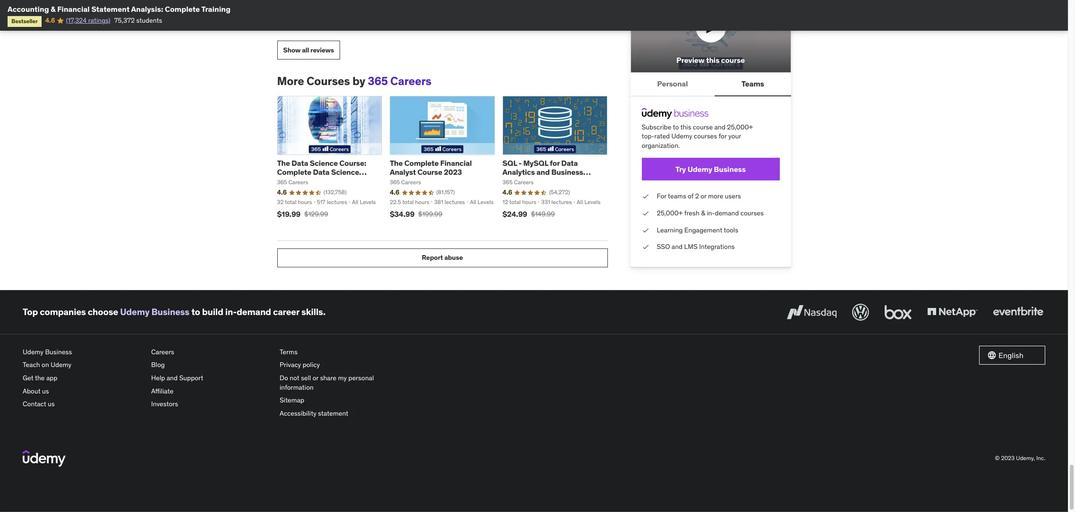 Task type: locate. For each thing, give the bounding box(es) containing it.
1 365 careers from the left
[[277, 179, 308, 186]]

0 horizontal spatial hours
[[298, 199, 312, 206]]

3 levels from the left
[[585, 199, 601, 206]]

0 vertical spatial or
[[701, 192, 707, 201]]

©
[[996, 455, 1000, 462]]

the up "bootcamp"
[[277, 158, 290, 168]]

all right 381 lectures
[[470, 199, 477, 206]]

2 365 careers from the left
[[503, 179, 534, 186]]

$19.99 $129.99
[[277, 209, 328, 219]]

0 horizontal spatial complete
[[165, 4, 200, 14]]

1 vertical spatial financial
[[441, 158, 472, 168]]

2 vertical spatial xsmall image
[[642, 243, 650, 252]]

0 horizontal spatial this
[[681, 123, 692, 131]]

course down udemy business image
[[693, 123, 713, 131]]

complete left training
[[165, 4, 200, 14]]

1 vertical spatial xsmall image
[[642, 226, 650, 235]]

blog link
[[151, 359, 272, 372]]

privacy policy link
[[280, 359, 401, 372]]

subscribe to this course and 25,000+ top‑rated udemy courses for your organization.
[[642, 123, 754, 150]]

hours up $34.99 $199.99
[[415, 199, 430, 206]]

0 horizontal spatial data
[[292, 158, 308, 168]]

0 horizontal spatial the
[[277, 158, 290, 168]]

81157 reviews element
[[437, 189, 455, 197]]

teach on udemy link
[[23, 359, 144, 372]]

all right 331 lectures
[[577, 199, 584, 206]]

2023 inside the data science course: complete data science bootcamp 2023
[[315, 177, 333, 186]]

25,000+ up learning
[[657, 209, 683, 217]]

levels right 331 lectures
[[585, 199, 601, 206]]

build
[[202, 307, 224, 318]]

careers link
[[151, 346, 272, 359]]

0 vertical spatial 25,000+
[[728, 123, 754, 131]]

2023 up (81,157)
[[444, 167, 462, 177]]

0 horizontal spatial 25,000+
[[657, 209, 683, 217]]

0 horizontal spatial in-
[[225, 307, 237, 318]]

the for the data science course: complete data science bootcamp 2023
[[277, 158, 290, 168]]

do
[[280, 374, 288, 382]]

25,000+ inside subscribe to this course and 25,000+ top‑rated udemy courses for your organization.
[[728, 123, 754, 131]]

blog
[[151, 361, 165, 369]]

0 horizontal spatial financial
[[57, 4, 90, 14]]

careers
[[391, 74, 432, 88], [289, 179, 308, 186], [401, 179, 421, 186], [514, 179, 534, 186], [151, 348, 174, 356]]

levels left 22.5
[[360, 199, 376, 206]]

about
[[23, 387, 41, 395]]

careers inside the complete financial analyst course 2023 365 careers
[[401, 179, 421, 186]]

investors link
[[151, 398, 272, 411]]

xsmall image down xsmall icon
[[642, 209, 650, 218]]

2 horizontal spatial complete
[[405, 158, 439, 168]]

us right about
[[42, 387, 49, 395]]

2 total from the left
[[403, 199, 414, 206]]

0 vertical spatial course
[[722, 55, 745, 65]]

54272 reviews element
[[549, 189, 570, 197]]

1 horizontal spatial the
[[390, 158, 403, 168]]

0 vertical spatial financial
[[57, 4, 90, 14]]

0 horizontal spatial to
[[192, 307, 200, 318]]

privacy
[[280, 361, 301, 369]]

1 hours from the left
[[298, 199, 312, 206]]

132758 reviews element
[[324, 189, 347, 197]]

365 careers down analytics
[[503, 179, 534, 186]]

2 horizontal spatial lectures
[[552, 199, 572, 206]]

for right mysql
[[550, 158, 560, 168]]

2 horizontal spatial levels
[[585, 199, 601, 206]]

1 vertical spatial this
[[681, 123, 692, 131]]

inc.
[[1037, 455, 1046, 462]]

subscribe
[[642, 123, 672, 131]]

courses left your
[[694, 132, 718, 141]]

-
[[519, 158, 522, 168]]

in- down more
[[707, 209, 715, 217]]

for left your
[[719, 132, 727, 141]]

2023
[[444, 167, 462, 177], [315, 177, 333, 186], [1002, 455, 1015, 462]]

1 horizontal spatial financial
[[441, 158, 472, 168]]

data
[[292, 158, 308, 168], [562, 158, 578, 168], [313, 167, 330, 177]]

3 total from the left
[[510, 199, 521, 206]]

3 xsmall image from the top
[[642, 243, 650, 252]]

total
[[285, 199, 297, 206], [403, 199, 414, 206], [510, 199, 521, 206]]

& right "accounting"
[[51, 4, 56, 14]]

lectures down 54272 reviews element
[[552, 199, 572, 206]]

business up (54,272)
[[552, 167, 584, 177]]

the inside the data science course: complete data science bootcamp 2023
[[277, 158, 290, 168]]

1 horizontal spatial this
[[707, 55, 720, 65]]

1 levels from the left
[[360, 199, 376, 206]]

courses down users
[[741, 209, 764, 217]]

top‑rated
[[642, 132, 670, 141]]

3 all from the left
[[577, 199, 584, 206]]

and up try udemy business
[[715, 123, 726, 131]]

1 horizontal spatial courses
[[741, 209, 764, 217]]

financial inside the complete financial analyst course 2023 365 careers
[[441, 158, 472, 168]]

1 horizontal spatial in-
[[707, 209, 715, 217]]

0 horizontal spatial &
[[51, 4, 56, 14]]

all for the data science course: complete data science bootcamp 2023
[[352, 199, 359, 206]]

1 horizontal spatial lectures
[[445, 199, 465, 206]]

to inside subscribe to this course and 25,000+ top‑rated udemy courses for your organization.
[[673, 123, 679, 131]]

2023 up (132,758)
[[315, 177, 333, 186]]

personal button
[[631, 73, 715, 95]]

demand up tools
[[715, 209, 739, 217]]

demand left career
[[237, 307, 271, 318]]

lectures down '81157 reviews' "element"
[[445, 199, 465, 206]]

4.6 up 32
[[277, 188, 287, 197]]

choose
[[88, 307, 118, 318]]

udemy
[[672, 132, 693, 141], [688, 164, 713, 174], [120, 307, 150, 318], [23, 348, 44, 356], [51, 361, 72, 369]]

all levels
[[352, 199, 376, 206], [470, 199, 494, 206], [577, 199, 601, 206]]

xsmall image
[[642, 209, 650, 218], [642, 226, 650, 235], [642, 243, 650, 252]]

training
[[202, 4, 231, 14]]

0 horizontal spatial course
[[693, 123, 713, 131]]

1 vertical spatial courses
[[741, 209, 764, 217]]

xsmall image left learning
[[642, 226, 650, 235]]

0 horizontal spatial total
[[285, 199, 297, 206]]

career
[[273, 307, 300, 318]]

business inside udemy business teach on udemy get the app about us contact us
[[45, 348, 72, 356]]

udemy right try
[[688, 164, 713, 174]]

2023 right the ©
[[1002, 455, 1015, 462]]

preview this course
[[677, 55, 745, 65]]

financial
[[57, 4, 90, 14], [441, 158, 472, 168]]

xsmall image left sso
[[642, 243, 650, 252]]

0 horizontal spatial levels
[[360, 199, 376, 206]]

1 total from the left
[[285, 199, 297, 206]]

complete up (81,157)
[[405, 158, 439, 168]]

data up "bootcamp"
[[292, 158, 308, 168]]

1 horizontal spatial 25,000+
[[728, 123, 754, 131]]

0 horizontal spatial all
[[352, 199, 359, 206]]

to down udemy business image
[[673, 123, 679, 131]]

365
[[368, 74, 388, 88], [277, 179, 287, 186], [390, 179, 400, 186], [503, 179, 513, 186]]

course up teams
[[722, 55, 745, 65]]

statement
[[318, 409, 349, 418]]

0 horizontal spatial for
[[550, 158, 560, 168]]

and right analytics
[[537, 167, 550, 177]]

show all reviews button
[[277, 41, 340, 60]]

try udemy business link
[[642, 158, 780, 181]]

1 horizontal spatial course
[[722, 55, 745, 65]]

1 vertical spatial or
[[313, 374, 319, 382]]

2 horizontal spatial hours
[[523, 199, 537, 206]]

financial up (81,157)
[[441, 158, 472, 168]]

1 xsmall image from the top
[[642, 209, 650, 218]]

4.6 up 22.5
[[390, 188, 400, 197]]

total for $24.99
[[510, 199, 521, 206]]

report abuse button
[[277, 249, 608, 267]]

1 lectures from the left
[[327, 199, 347, 206]]

0 horizontal spatial 2023
[[315, 177, 333, 186]]

course
[[418, 167, 443, 177]]

3 lectures from the left
[[552, 199, 572, 206]]

1 vertical spatial &
[[702, 209, 706, 217]]

levels for the data science course: complete data science bootcamp 2023
[[360, 199, 376, 206]]

not
[[290, 374, 300, 382]]

teach
[[23, 361, 40, 369]]

or
[[701, 192, 707, 201], [313, 374, 319, 382]]

1 vertical spatial demand
[[237, 307, 271, 318]]

1 horizontal spatial 2023
[[444, 167, 462, 177]]

show
[[283, 46, 301, 54]]

total right 32
[[285, 199, 297, 206]]

udemy image
[[23, 451, 66, 467]]

terms privacy policy do not sell or share my personal information sitemap accessibility statement
[[280, 348, 374, 418]]

small image
[[988, 351, 997, 360]]

$19.99
[[277, 209, 301, 219]]

this inside subscribe to this course and 25,000+ top‑rated udemy courses for your organization.
[[681, 123, 692, 131]]

365 right by
[[368, 74, 388, 88]]

(54,272)
[[549, 189, 570, 196]]

teams button
[[715, 73, 792, 95]]

0 horizontal spatial 365 careers
[[277, 179, 308, 186]]

udemy up the teach
[[23, 348, 44, 356]]

1 horizontal spatial levels
[[478, 199, 494, 206]]

$24.99 $149.99
[[503, 209, 555, 219]]

udemy up organization.
[[672, 132, 693, 141]]

contact us link
[[23, 398, 144, 411]]

1 horizontal spatial all levels
[[470, 199, 494, 206]]

all levels for sql - mysql for data analytics and business intelligence
[[577, 199, 601, 206]]

or right 2
[[701, 192, 707, 201]]

volkswagen image
[[851, 302, 872, 323]]

32
[[277, 199, 284, 206]]

1 all levels from the left
[[352, 199, 376, 206]]

us right contact
[[48, 400, 55, 409]]

1 horizontal spatial or
[[701, 192, 707, 201]]

0 vertical spatial this
[[707, 55, 720, 65]]

2023 inside the complete financial analyst course 2023 365 careers
[[444, 167, 462, 177]]

to left build
[[192, 307, 200, 318]]

all levels right 331 lectures
[[577, 199, 601, 206]]

4.6
[[45, 16, 55, 25], [277, 188, 287, 197], [390, 188, 400, 197], [503, 188, 513, 197]]

365 up 32
[[277, 179, 287, 186]]

course inside button
[[722, 55, 745, 65]]

0 horizontal spatial courses
[[694, 132, 718, 141]]

0 vertical spatial for
[[719, 132, 727, 141]]

lectures down 132758 reviews element at the left of the page
[[327, 199, 347, 206]]

financial for complete
[[441, 158, 472, 168]]

business up on
[[45, 348, 72, 356]]

lectures for the complete financial analyst course 2023
[[445, 199, 465, 206]]

total right 12
[[510, 199, 521, 206]]

$149.99
[[531, 210, 555, 218]]

and inside careers blog help and support affiliate investors
[[167, 374, 178, 382]]

$34.99
[[390, 209, 415, 219]]

& right fresh
[[702, 209, 706, 217]]

tab list
[[631, 73, 792, 96]]

2 the from the left
[[390, 158, 403, 168]]

all levels left 22.5
[[352, 199, 376, 206]]

eventbrite image
[[992, 302, 1046, 323]]

try
[[676, 164, 686, 174]]

2 all from the left
[[470, 199, 477, 206]]

2 horizontal spatial all
[[577, 199, 584, 206]]

lms
[[685, 243, 698, 251]]

this right preview
[[707, 55, 720, 65]]

total right 22.5
[[403, 199, 414, 206]]

1 horizontal spatial for
[[719, 132, 727, 141]]

financial up (17,324
[[57, 4, 90, 14]]

all levels left 12
[[470, 199, 494, 206]]

the inside the complete financial analyst course 2023 365 careers
[[390, 158, 403, 168]]

hours up $24.99 $149.99
[[523, 199, 537, 206]]

0 horizontal spatial or
[[313, 374, 319, 382]]

3 hours from the left
[[523, 199, 537, 206]]

365 down the analyst
[[390, 179, 400, 186]]

all right 517 lectures
[[352, 199, 359, 206]]

data up (54,272)
[[562, 158, 578, 168]]

and right help at left bottom
[[167, 374, 178, 382]]

1 horizontal spatial 365 careers
[[503, 179, 534, 186]]

2 hours from the left
[[415, 199, 430, 206]]

students
[[136, 16, 162, 25]]

1 vertical spatial to
[[192, 307, 200, 318]]

1 horizontal spatial to
[[673, 123, 679, 131]]

or right sell
[[313, 374, 319, 382]]

1 all from the left
[[352, 199, 359, 206]]

1 horizontal spatial total
[[403, 199, 414, 206]]

show all reviews
[[283, 46, 334, 54]]

bestseller
[[11, 18, 38, 25]]

1 the from the left
[[277, 158, 290, 168]]

2 horizontal spatial total
[[510, 199, 521, 206]]

personal
[[349, 374, 374, 382]]

3 all levels from the left
[[577, 199, 601, 206]]

0 horizontal spatial all levels
[[352, 199, 376, 206]]

investors
[[151, 400, 178, 409]]

tab list containing personal
[[631, 73, 792, 96]]

us
[[42, 387, 49, 395], [48, 400, 55, 409]]

data up (132,758)
[[313, 167, 330, 177]]

hours
[[298, 199, 312, 206], [415, 199, 430, 206], [523, 199, 537, 206]]

0 horizontal spatial lectures
[[327, 199, 347, 206]]

1 vertical spatial for
[[550, 158, 560, 168]]

information
[[280, 383, 314, 392]]

1 horizontal spatial complete
[[277, 167, 312, 177]]

for inside the sql - mysql for data analytics and business intelligence
[[550, 158, 560, 168]]

this down udemy business image
[[681, 123, 692, 131]]

0 vertical spatial to
[[673, 123, 679, 131]]

hours for $24.99
[[523, 199, 537, 206]]

hours up the $19.99 $129.99
[[298, 199, 312, 206]]

365 careers for data
[[277, 179, 308, 186]]

data inside the sql - mysql for data analytics and business intelligence
[[562, 158, 578, 168]]

lectures
[[327, 199, 347, 206], [445, 199, 465, 206], [552, 199, 572, 206]]

0 vertical spatial in-
[[707, 209, 715, 217]]

0 vertical spatial courses
[[694, 132, 718, 141]]

the left course
[[390, 158, 403, 168]]

0 vertical spatial &
[[51, 4, 56, 14]]

&
[[51, 4, 56, 14], [702, 209, 706, 217]]

terms link
[[280, 346, 401, 359]]

1 vertical spatial udemy business link
[[23, 346, 144, 359]]

(132,758)
[[324, 189, 347, 196]]

0 vertical spatial xsmall image
[[642, 209, 650, 218]]

and inside subscribe to this course and 25,000+ top‑rated udemy courses for your organization.
[[715, 123, 726, 131]]

do not sell or share my personal information button
[[280, 372, 401, 394]]

levels left 12
[[478, 199, 494, 206]]

1 horizontal spatial all
[[470, 199, 477, 206]]

all
[[302, 46, 309, 54]]

hours for $34.99
[[415, 199, 430, 206]]

2 xsmall image from the top
[[642, 226, 650, 235]]

2 horizontal spatial all levels
[[577, 199, 601, 206]]

2 horizontal spatial data
[[562, 158, 578, 168]]

1 horizontal spatial &
[[702, 209, 706, 217]]

all levels for the data science course: complete data science bootcamp 2023
[[352, 199, 376, 206]]

demand
[[715, 209, 739, 217], [237, 307, 271, 318]]

in- right build
[[225, 307, 237, 318]]

accessibility statement link
[[280, 407, 401, 420]]

sql - mysql for data analytics and business intelligence
[[503, 158, 584, 186]]

1 horizontal spatial hours
[[415, 199, 430, 206]]

365 careers up 32 total hours
[[277, 179, 308, 186]]

1 vertical spatial course
[[693, 123, 713, 131]]

complete up 32 total hours
[[277, 167, 312, 177]]

course:
[[340, 158, 367, 168]]

2 lectures from the left
[[445, 199, 465, 206]]

0 vertical spatial demand
[[715, 209, 739, 217]]

4.6 up 12
[[503, 188, 513, 197]]

25,000+ up your
[[728, 123, 754, 131]]



Task type: describe. For each thing, give the bounding box(es) containing it.
1 vertical spatial in-
[[225, 307, 237, 318]]

ratings)
[[88, 16, 111, 25]]

4.6 for the complete financial analyst course 2023
[[390, 188, 400, 197]]

4.6 for sql - mysql for data analytics and business intelligence
[[503, 188, 513, 197]]

331
[[542, 199, 551, 206]]

tools
[[724, 226, 739, 234]]

nasdaq image
[[785, 302, 840, 323]]

udemy,
[[1017, 455, 1036, 462]]

xsmall image
[[642, 192, 650, 201]]

0 horizontal spatial demand
[[237, 307, 271, 318]]

teams
[[668, 192, 687, 201]]

32 total hours
[[277, 199, 312, 206]]

report
[[422, 254, 443, 262]]

and right sso
[[672, 243, 683, 251]]

hours for $19.99
[[298, 199, 312, 206]]

english
[[999, 351, 1024, 360]]

1 horizontal spatial data
[[313, 167, 330, 177]]

course inside subscribe to this course and 25,000+ top‑rated udemy courses for your organization.
[[693, 123, 713, 131]]

2
[[696, 192, 700, 201]]

more
[[277, 74, 304, 88]]

4.6 for the data science course: complete data science bootcamp 2023
[[277, 188, 287, 197]]

© 2023 udemy, inc.
[[996, 455, 1046, 462]]

sql
[[503, 158, 517, 168]]

for inside subscribe to this course and 25,000+ top‑rated udemy courses for your organization.
[[719, 132, 727, 141]]

365 careers for -
[[503, 179, 534, 186]]

381
[[435, 199, 444, 206]]

your
[[729, 132, 742, 141]]

sso
[[657, 243, 671, 251]]

science left the course:
[[310, 158, 338, 168]]

analytics
[[503, 167, 535, 177]]

1 vertical spatial us
[[48, 400, 55, 409]]

this inside preview this course button
[[707, 55, 720, 65]]

reviews
[[311, 46, 334, 54]]

careers blog help and support affiliate investors
[[151, 348, 203, 409]]

$199.99
[[419, 210, 443, 218]]

22.5 total hours
[[390, 199, 430, 206]]

(81,157)
[[437, 189, 455, 196]]

2 horizontal spatial 2023
[[1002, 455, 1015, 462]]

517
[[317, 199, 326, 206]]

mysql
[[524, 158, 549, 168]]

teams
[[742, 79, 765, 88]]

25,000+ fresh & in-demand courses
[[657, 209, 764, 217]]

app
[[46, 374, 57, 382]]

or inside terms privacy policy do not sell or share my personal information sitemap accessibility statement
[[313, 374, 319, 382]]

total for $34.99
[[403, 199, 414, 206]]

learning
[[657, 226, 683, 234]]

xsmall image for sso
[[642, 243, 650, 252]]

affiliate
[[151, 387, 174, 395]]

$24.99
[[503, 209, 528, 219]]

331 lectures
[[542, 199, 572, 206]]

udemy business image
[[642, 108, 709, 119]]

all for sql - mysql for data analytics and business intelligence
[[577, 199, 584, 206]]

0 vertical spatial us
[[42, 387, 49, 395]]

365 inside the complete financial analyst course 2023 365 careers
[[390, 179, 400, 186]]

business left build
[[152, 307, 190, 318]]

policy
[[303, 361, 320, 369]]

courses
[[307, 74, 350, 88]]

more
[[709, 192, 724, 201]]

personal
[[658, 79, 688, 88]]

accounting & financial statement analysis: complete training
[[8, 4, 231, 14]]

preview this course button
[[631, 0, 792, 73]]

1 vertical spatial 25,000+
[[657, 209, 683, 217]]

(17,324
[[66, 16, 87, 25]]

business up users
[[714, 164, 746, 174]]

udemy business teach on udemy get the app about us contact us
[[23, 348, 72, 409]]

fresh
[[685, 209, 700, 217]]

lectures for the data science course: complete data science bootcamp 2023
[[327, 199, 347, 206]]

lectures for sql - mysql for data analytics and business intelligence
[[552, 199, 572, 206]]

top companies choose udemy business to build in-demand career skills.
[[23, 307, 326, 318]]

science up (132,758)
[[331, 167, 359, 177]]

12
[[503, 199, 508, 206]]

517 lectures
[[317, 199, 347, 206]]

total for $19.99
[[285, 199, 297, 206]]

1 horizontal spatial demand
[[715, 209, 739, 217]]

skills.
[[302, 307, 326, 318]]

the data science course: complete data science bootcamp 2023
[[277, 158, 367, 186]]

analyst
[[390, 167, 416, 177]]

get the app link
[[23, 372, 144, 385]]

share
[[320, 374, 337, 382]]

box image
[[883, 302, 915, 323]]

2 levels from the left
[[478, 199, 494, 206]]

xsmall image for learning
[[642, 226, 650, 235]]

udemy right on
[[51, 361, 72, 369]]

(17,324 ratings)
[[66, 16, 111, 25]]

for teams of 2 or more users
[[657, 192, 742, 201]]

sell
[[301, 374, 311, 382]]

udemy inside subscribe to this course and 25,000+ top‑rated udemy courses for your organization.
[[672, 132, 693, 141]]

help
[[151, 374, 165, 382]]

get
[[23, 374, 33, 382]]

the for the complete financial analyst course 2023 365 careers
[[390, 158, 403, 168]]

careers inside careers blog help and support affiliate investors
[[151, 348, 174, 356]]

contact
[[23, 400, 46, 409]]

xsmall image for 25,000+
[[642, 209, 650, 218]]

sitemap
[[280, 396, 305, 405]]

all for the complete financial analyst course 2023
[[470, 199, 477, 206]]

75,372 students
[[114, 16, 162, 25]]

381 lectures
[[435, 199, 465, 206]]

365 down analytics
[[503, 179, 513, 186]]

accessibility
[[280, 409, 317, 418]]

and inside the sql - mysql for data analytics and business intelligence
[[537, 167, 550, 177]]

users
[[725, 192, 742, 201]]

for
[[657, 192, 667, 201]]

english button
[[980, 346, 1046, 365]]

courses inside subscribe to this course and 25,000+ top‑rated udemy courses for your organization.
[[694, 132, 718, 141]]

report abuse
[[422, 254, 463, 262]]

financial for &
[[57, 4, 90, 14]]

udemy right choose
[[120, 307, 150, 318]]

of
[[688, 192, 694, 201]]

4.6 down "accounting"
[[45, 16, 55, 25]]

the data science course: complete data science bootcamp 2023 link
[[277, 158, 367, 186]]

2 all levels from the left
[[470, 199, 494, 206]]

22.5
[[390, 199, 401, 206]]

about us link
[[23, 385, 144, 398]]

sitemap link
[[280, 394, 401, 407]]

0 vertical spatial udemy business link
[[120, 307, 190, 318]]

complete inside the complete financial analyst course 2023 365 careers
[[405, 158, 439, 168]]

analysis:
[[131, 4, 163, 14]]

netapp image
[[926, 302, 980, 323]]

levels for sql - mysql for data analytics and business intelligence
[[585, 199, 601, 206]]

by
[[353, 74, 366, 88]]

integrations
[[700, 243, 735, 251]]

organization.
[[642, 141, 680, 150]]

12 total hours
[[503, 199, 537, 206]]

support
[[179, 374, 203, 382]]

statement
[[91, 4, 130, 14]]

the
[[35, 374, 45, 382]]

complete inside the data science course: complete data science bootcamp 2023
[[277, 167, 312, 177]]

business inside the sql - mysql for data analytics and business intelligence
[[552, 167, 584, 177]]

the complete financial analyst course 2023 link
[[390, 158, 472, 177]]

intelligence
[[503, 177, 544, 186]]



Task type: vqa. For each thing, say whether or not it's contained in the screenshot.
xsmall icon for Creating a Firebase Database
no



